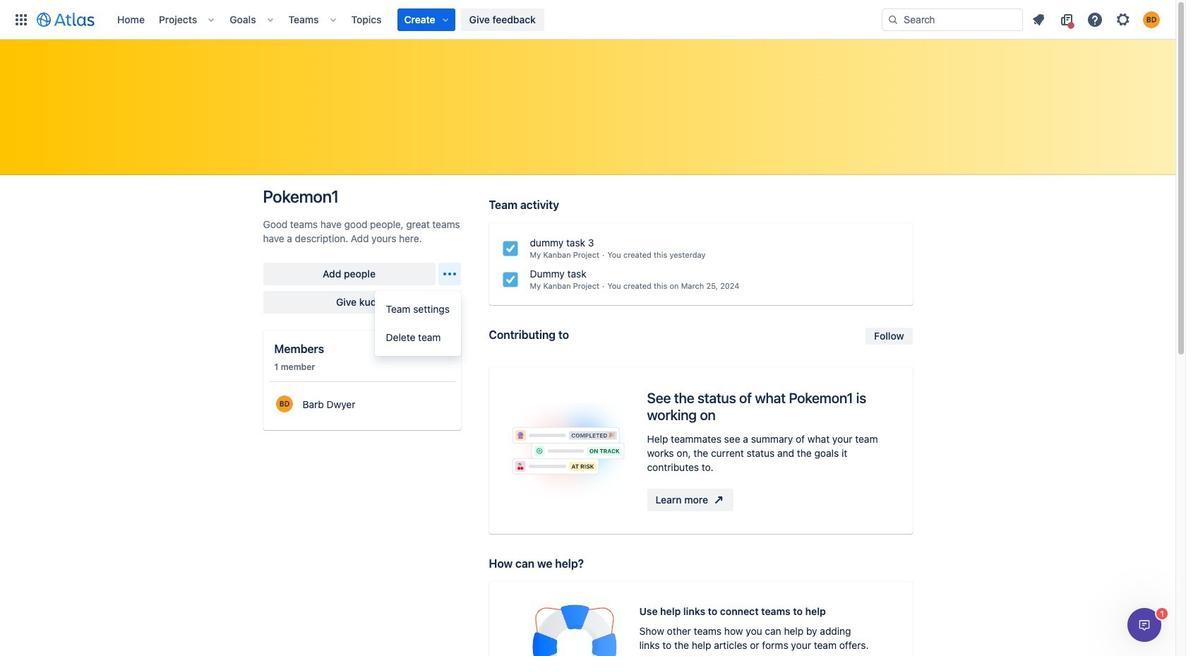 Task type: describe. For each thing, give the bounding box(es) containing it.
Search field
[[882, 8, 1023, 31]]

search image
[[888, 14, 899, 25]]

switch to... image
[[13, 11, 30, 28]]



Task type: locate. For each thing, give the bounding box(es) containing it.
group
[[375, 291, 461, 356]]

help image
[[1087, 11, 1104, 28]]

None search field
[[882, 8, 1023, 31]]

dialog
[[1128, 608, 1162, 642]]

banner
[[0, 0, 1176, 40]]

top element
[[8, 0, 882, 39]]

actions image
[[441, 266, 458, 282]]



Task type: vqa. For each thing, say whether or not it's contained in the screenshot.
Help image
yes



